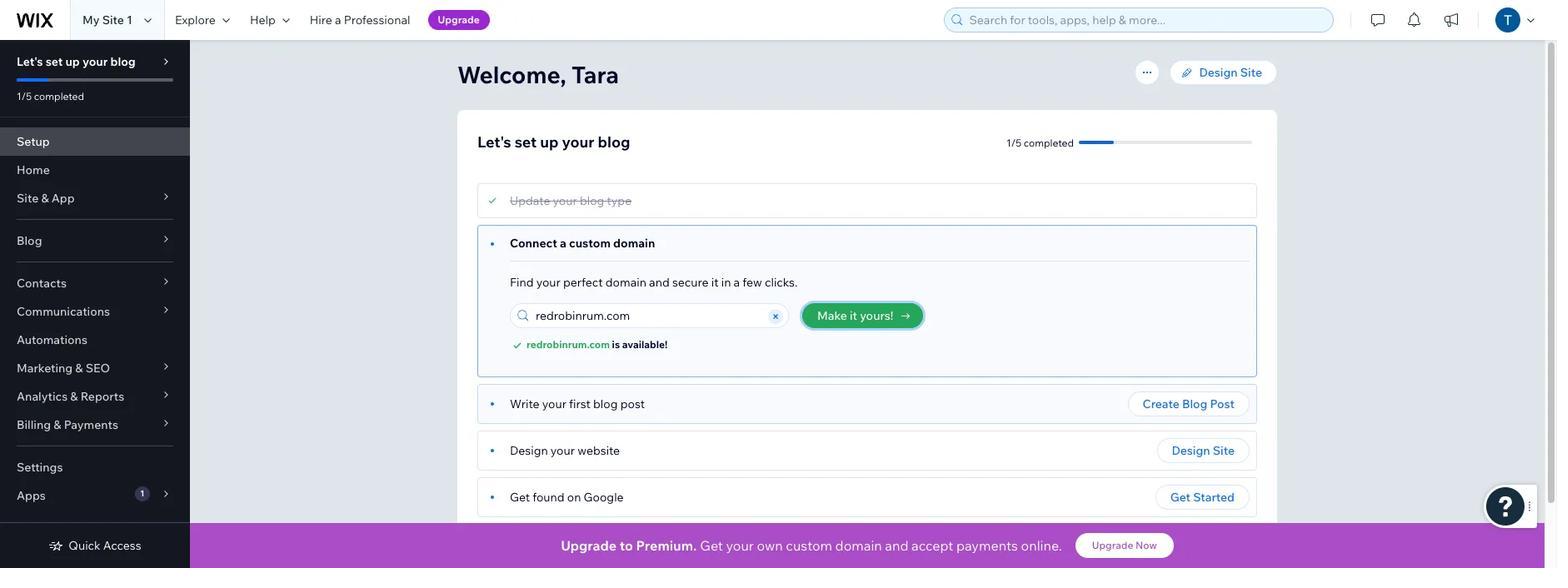 Task type: locate. For each thing, give the bounding box(es) containing it.
set
[[46, 54, 63, 69], [515, 132, 537, 152]]

let's up update
[[477, 132, 511, 152]]

tara
[[572, 60, 619, 89]]

blog up contacts in the left of the page
[[17, 233, 42, 248]]

& left seo
[[75, 361, 83, 376]]

1/5 completed
[[17, 90, 84, 102], [1007, 136, 1074, 149]]

let's inside sidebar element
[[17, 54, 43, 69]]

0 vertical spatial a
[[335, 12, 341, 27]]

blog left type
[[580, 193, 604, 208]]

let's set up your blog down my
[[17, 54, 136, 69]]

1 down "settings" link
[[140, 488, 144, 499]]

secure
[[672, 275, 709, 290]]

site
[[102, 12, 124, 27], [1241, 65, 1262, 80], [17, 191, 39, 206], [1213, 443, 1235, 458]]

design site
[[1200, 65, 1262, 80], [1172, 443, 1235, 458]]

upgrade left now
[[1092, 539, 1134, 552]]

help
[[250, 12, 276, 27]]

a right connect
[[560, 236, 567, 251]]

1
[[127, 12, 132, 27], [140, 488, 144, 499]]

0 horizontal spatial a
[[335, 12, 341, 27]]

1 vertical spatial it
[[850, 308, 858, 323]]

1/5
[[17, 90, 32, 102], [1007, 136, 1022, 149]]

1/5 inside sidebar element
[[17, 90, 32, 102]]

0 horizontal spatial and
[[649, 275, 670, 290]]

2 vertical spatial a
[[734, 275, 740, 290]]

get left found
[[510, 490, 530, 505]]

1 horizontal spatial up
[[540, 132, 559, 152]]

marketing & seo button
[[0, 354, 190, 382]]

my
[[82, 12, 100, 27]]

let's set up your blog up update your blog type
[[477, 132, 631, 152]]

get started button
[[1156, 485, 1250, 510]]

1 horizontal spatial 1
[[140, 488, 144, 499]]

0 horizontal spatial 1/5
[[17, 90, 32, 102]]

perfect
[[563, 275, 603, 290]]

accept
[[912, 537, 954, 554]]

get right premium.
[[700, 537, 723, 554]]

hire a professional
[[310, 12, 410, 27]]

1/5 completed inside sidebar element
[[17, 90, 84, 102]]

0 horizontal spatial get
[[510, 490, 530, 505]]

custom up perfect
[[569, 236, 611, 251]]

1 horizontal spatial get
[[700, 537, 723, 554]]

0 vertical spatial it
[[711, 275, 719, 290]]

domain
[[613, 236, 655, 251], [606, 275, 647, 290], [835, 537, 882, 554]]

& inside 'dropdown button'
[[41, 191, 49, 206]]

0 horizontal spatial up
[[65, 54, 80, 69]]

1 vertical spatial set
[[515, 132, 537, 152]]

0 horizontal spatial set
[[46, 54, 63, 69]]

upgrade for upgrade now
[[1092, 539, 1134, 552]]

it inside 'button'
[[850, 308, 858, 323]]

and left secure
[[649, 275, 670, 290]]

up
[[65, 54, 80, 69], [540, 132, 559, 152]]

make
[[817, 308, 847, 323]]

0 vertical spatial blog
[[17, 233, 42, 248]]

hire a professional link
[[300, 0, 420, 40]]

get started
[[1171, 490, 1235, 505]]

upgrade up welcome,
[[438, 13, 480, 26]]

settings link
[[0, 453, 190, 482]]

setup link
[[0, 127, 190, 156]]

0 vertical spatial 1
[[127, 12, 132, 27]]

0 horizontal spatial 1/5 completed
[[17, 90, 84, 102]]

1 horizontal spatial set
[[515, 132, 537, 152]]

2 horizontal spatial a
[[734, 275, 740, 290]]

and left accept at the bottom right of the page
[[885, 537, 909, 554]]

0 vertical spatial let's set up your blog
[[17, 54, 136, 69]]

2 horizontal spatial upgrade
[[1092, 539, 1134, 552]]

it
[[711, 275, 719, 290], [850, 308, 858, 323]]

upgrade for upgrade to premium. get your own custom domain and accept payments online.
[[561, 537, 617, 554]]

your down my
[[82, 54, 108, 69]]

blog left the post on the right of the page
[[1182, 397, 1208, 412]]

on
[[567, 490, 581, 505]]

upgrade inside button
[[438, 13, 480, 26]]

1 horizontal spatial let's
[[477, 132, 511, 152]]

0 horizontal spatial let's
[[17, 54, 43, 69]]

up inside sidebar element
[[65, 54, 80, 69]]

blog
[[17, 233, 42, 248], [1182, 397, 1208, 412]]

& inside popup button
[[70, 389, 78, 404]]

domain up e.g., mystunningwebsite.com field
[[606, 275, 647, 290]]

0 vertical spatial 1/5 completed
[[17, 90, 84, 102]]

0 vertical spatial completed
[[34, 90, 84, 102]]

1 horizontal spatial a
[[560, 236, 567, 251]]

a right in
[[734, 275, 740, 290]]

blog inside dropdown button
[[17, 233, 42, 248]]

& left reports
[[70, 389, 78, 404]]

site inside 'dropdown button'
[[17, 191, 39, 206]]

get left started
[[1171, 490, 1191, 505]]

1 horizontal spatial it
[[850, 308, 858, 323]]

1 horizontal spatial upgrade
[[561, 537, 617, 554]]

0 horizontal spatial let's set up your blog
[[17, 54, 136, 69]]

up up update
[[540, 132, 559, 152]]

up up setup link
[[65, 54, 80, 69]]

find your perfect domain and secure it in a few clicks.
[[510, 275, 798, 290]]

blog inside button
[[1182, 397, 1208, 412]]

&
[[41, 191, 49, 206], [75, 361, 83, 376], [70, 389, 78, 404], [54, 417, 61, 432]]

1 horizontal spatial and
[[885, 537, 909, 554]]

1 vertical spatial 1/5 completed
[[1007, 136, 1074, 149]]

automations link
[[0, 326, 190, 354]]

0 vertical spatial domain
[[613, 236, 655, 251]]

it right make
[[850, 308, 858, 323]]

0 horizontal spatial completed
[[34, 90, 84, 102]]

1 horizontal spatial completed
[[1024, 136, 1074, 149]]

0 vertical spatial 1/5
[[17, 90, 32, 102]]

1 vertical spatial up
[[540, 132, 559, 152]]

upgrade left to
[[561, 537, 617, 554]]

upgrade now
[[1092, 539, 1157, 552]]

upgrade
[[438, 13, 480, 26], [561, 537, 617, 554], [1092, 539, 1134, 552]]

connect a custom domain
[[510, 236, 655, 251]]

0 vertical spatial and
[[649, 275, 670, 290]]

& left app
[[41, 191, 49, 206]]

started
[[1193, 490, 1235, 505]]

1 vertical spatial 1
[[140, 488, 144, 499]]

completed inside sidebar element
[[34, 90, 84, 102]]

1 vertical spatial design site
[[1172, 443, 1235, 458]]

set up update
[[515, 132, 537, 152]]

1 vertical spatial a
[[560, 236, 567, 251]]

online.
[[1021, 537, 1062, 554]]

blog down my site 1
[[110, 54, 136, 69]]

post
[[1210, 397, 1235, 412]]

2 horizontal spatial get
[[1171, 490, 1191, 505]]

upgrade inside button
[[1092, 539, 1134, 552]]

make it yours!
[[817, 308, 894, 323]]

a inside hire a professional link
[[335, 12, 341, 27]]

quick access button
[[49, 538, 141, 553]]

blog right 'first'
[[593, 397, 618, 412]]

blog
[[110, 54, 136, 69], [598, 132, 631, 152], [580, 193, 604, 208], [593, 397, 618, 412]]

0 horizontal spatial it
[[711, 275, 719, 290]]

1 vertical spatial blog
[[1182, 397, 1208, 412]]

1 vertical spatial and
[[885, 537, 909, 554]]

get for get found on google
[[510, 490, 530, 505]]

set inside sidebar element
[[46, 54, 63, 69]]

post
[[621, 397, 645, 412]]

welcome,
[[457, 60, 566, 89]]

get
[[510, 490, 530, 505], [1171, 490, 1191, 505], [700, 537, 723, 554]]

0 vertical spatial custom
[[569, 236, 611, 251]]

billing & payments button
[[0, 411, 190, 439]]

& inside dropdown button
[[54, 417, 61, 432]]

let's up setup
[[17, 54, 43, 69]]

design
[[1200, 65, 1238, 80], [510, 443, 548, 458], [1172, 443, 1210, 458]]

1 right my
[[127, 12, 132, 27]]

and
[[649, 275, 670, 290], [885, 537, 909, 554]]

is
[[612, 338, 620, 351]]

domain up find your perfect domain and secure it in a few clicks.
[[613, 236, 655, 251]]

my site 1
[[82, 12, 132, 27]]

analytics
[[17, 389, 68, 404]]

& inside popup button
[[75, 361, 83, 376]]

get inside button
[[1171, 490, 1191, 505]]

1 vertical spatial custom
[[786, 537, 832, 554]]

a right hire
[[335, 12, 341, 27]]

custom right own
[[786, 537, 832, 554]]

& for billing
[[54, 417, 61, 432]]

0 horizontal spatial upgrade
[[438, 13, 480, 26]]

site & app button
[[0, 184, 190, 212]]

design inside button
[[1172, 443, 1210, 458]]

custom
[[569, 236, 611, 251], [786, 537, 832, 554]]

& right the billing
[[54, 417, 61, 432]]

0 vertical spatial up
[[65, 54, 80, 69]]

create blog post button
[[1128, 392, 1250, 417]]

completed
[[34, 90, 84, 102], [1024, 136, 1074, 149]]

connect
[[510, 236, 557, 251]]

your
[[82, 54, 108, 69], [562, 132, 595, 152], [553, 193, 577, 208], [536, 275, 561, 290], [542, 397, 567, 412], [551, 443, 575, 458], [726, 537, 754, 554]]

google
[[584, 490, 624, 505]]

a for professional
[[335, 12, 341, 27]]

1 horizontal spatial blog
[[1182, 397, 1208, 412]]

domain left accept at the bottom right of the page
[[835, 537, 882, 554]]

1 vertical spatial completed
[[1024, 136, 1074, 149]]

1 vertical spatial domain
[[606, 275, 647, 290]]

it left in
[[711, 275, 719, 290]]

1 vertical spatial let's set up your blog
[[477, 132, 631, 152]]

0 horizontal spatial blog
[[17, 233, 42, 248]]

available!
[[622, 338, 668, 351]]

let's set up your blog
[[17, 54, 136, 69], [477, 132, 631, 152]]

set up setup
[[46, 54, 63, 69]]

0 vertical spatial set
[[46, 54, 63, 69]]

1 vertical spatial 1/5
[[1007, 136, 1022, 149]]

1 vertical spatial let's
[[477, 132, 511, 152]]

0 vertical spatial let's
[[17, 54, 43, 69]]



Task type: vqa. For each thing, say whether or not it's contained in the screenshot.
Get Started
yes



Task type: describe. For each thing, give the bounding box(es) containing it.
domain for perfect
[[606, 275, 647, 290]]

type
[[607, 193, 632, 208]]

communications button
[[0, 297, 190, 326]]

reports
[[81, 389, 124, 404]]

app
[[51, 191, 75, 206]]

let's set up your blog inside sidebar element
[[17, 54, 136, 69]]

clicks.
[[765, 275, 798, 290]]

few
[[743, 275, 762, 290]]

your left own
[[726, 537, 754, 554]]

design your website
[[510, 443, 620, 458]]

your up update your blog type
[[562, 132, 595, 152]]

in
[[721, 275, 731, 290]]

payments
[[957, 537, 1018, 554]]

design site link
[[1170, 60, 1277, 85]]

blog up type
[[598, 132, 631, 152]]

explore
[[175, 12, 216, 27]]

update your blog type
[[510, 193, 632, 208]]

redrobinrum.com is available!
[[527, 338, 668, 351]]

upgrade for upgrade
[[438, 13, 480, 26]]

0 horizontal spatial custom
[[569, 236, 611, 251]]

sidebar element
[[0, 40, 190, 568]]

get found on google
[[510, 490, 624, 505]]

automations
[[17, 332, 87, 347]]

upgrade button
[[428, 10, 490, 30]]

apps
[[17, 488, 46, 503]]

your left website
[[551, 443, 575, 458]]

first
[[569, 397, 591, 412]]

communications
[[17, 304, 110, 319]]

quick
[[69, 538, 101, 553]]

1 horizontal spatial let's set up your blog
[[477, 132, 631, 152]]

design site button
[[1157, 438, 1250, 463]]

quick access
[[69, 538, 141, 553]]

to
[[620, 537, 633, 554]]

get for get started
[[1171, 490, 1191, 505]]

blog button
[[0, 227, 190, 255]]

domain for custom
[[613, 236, 655, 251]]

analytics & reports button
[[0, 382, 190, 411]]

make it yours! button
[[802, 303, 924, 328]]

1 horizontal spatial 1/5
[[1007, 136, 1022, 149]]

home
[[17, 162, 50, 177]]

home link
[[0, 156, 190, 184]]

2 vertical spatial domain
[[835, 537, 882, 554]]

website
[[578, 443, 620, 458]]

0 vertical spatial design site
[[1200, 65, 1262, 80]]

site & app
[[17, 191, 75, 206]]

seo
[[86, 361, 110, 376]]

1 inside sidebar element
[[140, 488, 144, 499]]

design site inside button
[[1172, 443, 1235, 458]]

write
[[510, 397, 540, 412]]

your right update
[[553, 193, 577, 208]]

& for analytics
[[70, 389, 78, 404]]

create
[[1143, 397, 1180, 412]]

now
[[1136, 539, 1157, 552]]

premium.
[[636, 537, 697, 554]]

Search for tools, apps, help & more... field
[[965, 8, 1328, 32]]

site inside button
[[1213, 443, 1235, 458]]

& for marketing
[[75, 361, 83, 376]]

found
[[533, 490, 565, 505]]

contacts button
[[0, 269, 190, 297]]

hire
[[310, 12, 332, 27]]

a for custom
[[560, 236, 567, 251]]

professional
[[344, 12, 410, 27]]

1 horizontal spatial 1/5 completed
[[1007, 136, 1074, 149]]

blog inside sidebar element
[[110, 54, 136, 69]]

1 horizontal spatial custom
[[786, 537, 832, 554]]

contacts
[[17, 276, 67, 291]]

write your first blog post
[[510, 397, 645, 412]]

marketing
[[17, 361, 73, 376]]

setup
[[17, 134, 50, 149]]

find
[[510, 275, 534, 290]]

access
[[103, 538, 141, 553]]

create blog post
[[1143, 397, 1235, 412]]

your right find
[[536, 275, 561, 290]]

billing & payments
[[17, 417, 118, 432]]

upgrade to premium. get your own custom domain and accept payments online.
[[561, 537, 1062, 554]]

welcome, tara
[[457, 60, 619, 89]]

settings
[[17, 460, 63, 475]]

marketing & seo
[[17, 361, 110, 376]]

billing
[[17, 417, 51, 432]]

yours!
[[860, 308, 894, 323]]

analytics & reports
[[17, 389, 124, 404]]

help button
[[240, 0, 300, 40]]

payments
[[64, 417, 118, 432]]

& for site
[[41, 191, 49, 206]]

upgrade now button
[[1076, 533, 1174, 558]]

update
[[510, 193, 550, 208]]

e.g., mystunningwebsite.com field
[[531, 304, 766, 327]]

redrobinrum.com
[[527, 338, 610, 351]]

your left 'first'
[[542, 397, 567, 412]]

own
[[757, 537, 783, 554]]

your inside sidebar element
[[82, 54, 108, 69]]

0 horizontal spatial 1
[[127, 12, 132, 27]]



